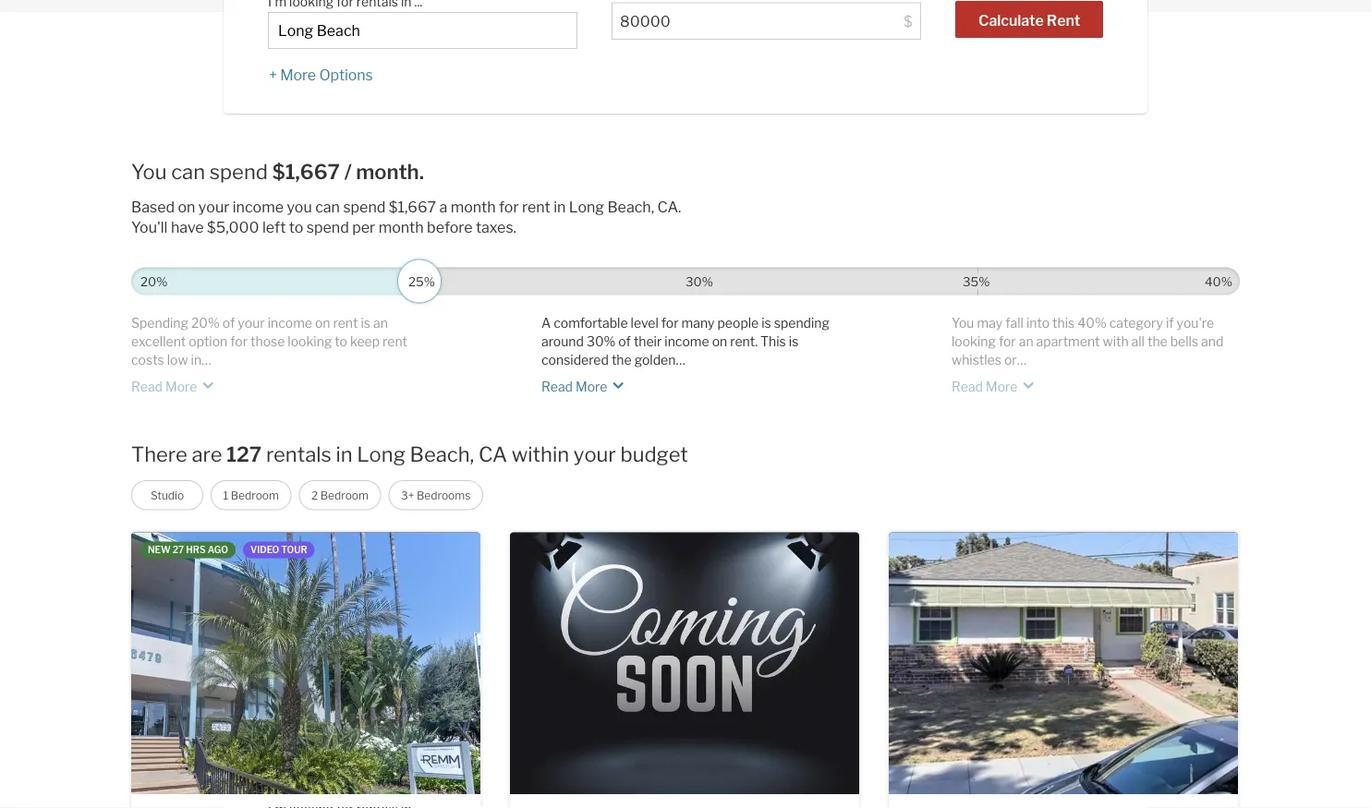 Task type: describe. For each thing, give the bounding box(es) containing it.
0 horizontal spatial $1,667
[[272, 159, 340, 184]]

is inside spending 20% of your income on rent is an excellent option for those looking to keep rent costs low in
[[361, 315, 370, 331]]

golden
[[634, 352, 676, 368]]

spending
[[131, 315, 188, 331]]

on inside a comfortable level for many people is spending around 30% of their income on rent. this is considered the golden
[[712, 334, 727, 349]]

read more for low
[[131, 379, 197, 394]]

bedrooms
[[417, 489, 471, 502]]

2 horizontal spatial your
[[573, 442, 616, 467]]

read for you may fall into this 40% category if you're looking for an apartment with all the bells and whistles or
[[952, 379, 983, 394]]

may
[[977, 315, 1003, 331]]

… for golden
[[676, 352, 685, 368]]

their
[[634, 334, 662, 349]]

$5,000
[[207, 218, 259, 236]]

of inside spending 20% of your income on rent is an excellent option for those looking to keep rent costs low in
[[223, 315, 235, 331]]

costs
[[131, 352, 164, 368]]

excellent
[[131, 334, 186, 349]]

… for in
[[202, 352, 211, 368]]

income inside based on your income you can spend $1,667 a month for rent in long beach, ca . you'll have $5,000 left to spend per month before taxes.
[[233, 198, 284, 216]]

rentals
[[266, 442, 331, 467]]

video tour
[[250, 544, 307, 555]]

left
[[262, 218, 286, 236]]

keep
[[350, 334, 380, 349]]

read more link for whistles
[[952, 369, 1040, 397]]

you may fall into this 40% category if you're looking for an apartment with all the bells and whistles or
[[952, 315, 1224, 368]]

read for spending 20% of your income on rent is an excellent option for those looking to keep rent costs low in
[[131, 379, 163, 394]]

comfortable
[[554, 315, 628, 331]]

more right +
[[280, 66, 316, 84]]

20%
[[191, 315, 220, 331]]

read more for the
[[541, 379, 607, 394]]

on inside spending 20% of your income on rent is an excellent option for those looking to keep rent costs low in
[[315, 315, 330, 331]]

you for you may fall into this 40% category if you're looking for an apartment with all the bells and whistles or
[[952, 315, 974, 331]]

0 horizontal spatial long
[[357, 442, 405, 467]]

ca inside based on your income you can spend $1,667 a month for rent in long beach, ca . you'll have $5,000 left to spend per month before taxes.
[[657, 198, 678, 216]]

rent.
[[730, 334, 758, 349]]

ago
[[208, 544, 228, 555]]

fall
[[1005, 315, 1024, 331]]

1 vertical spatial spend
[[343, 198, 386, 216]]

+
[[269, 66, 277, 84]]

a
[[541, 315, 551, 331]]

for inside based on your income you can spend $1,667 a month for rent in long beach, ca . you'll have $5,000 left to spend per month before taxes.
[[499, 198, 519, 216]]

for inside spending 20% of your income on rent is an excellent option for those looking to keep rent costs low in
[[230, 334, 248, 349]]

apartment
[[1036, 334, 1100, 349]]

1 bedroom
[[223, 489, 279, 502]]

0 horizontal spatial ca
[[479, 442, 507, 467]]

read more link for the
[[541, 369, 629, 397]]

2 vertical spatial spend
[[307, 218, 349, 236]]

rent
[[1047, 11, 1080, 29]]

on inside based on your income you can spend $1,667 a month for rent in long beach, ca . you'll have $5,000 left to spend per month before taxes.
[[178, 198, 195, 216]]

looking inside spending 20% of your income on rent is an excellent option for those looking to keep rent costs low in
[[288, 334, 332, 349]]

you can spend $1,667 / month.
[[131, 159, 424, 184]]

/
[[344, 159, 352, 184]]

or
[[1004, 352, 1017, 368]]

in inside based on your income you can spend $1,667 a month for rent in long beach, ca . you'll have $5,000 left to spend per month before taxes.
[[554, 198, 566, 216]]

many
[[681, 315, 715, 331]]

looking inside you may fall into this 40% category if you're looking for an apartment with all the bells and whistles or
[[952, 334, 996, 349]]

.
[[678, 198, 681, 216]]

Studio radio
[[131, 480, 203, 510]]

+ more options
[[269, 66, 373, 84]]

this
[[1052, 315, 1075, 331]]

option group containing studio
[[131, 469, 483, 510]]

there
[[131, 442, 187, 467]]

+ more options button
[[268, 66, 374, 84]]

you're
[[1177, 315, 1214, 331]]

budget
[[620, 442, 688, 467]]

30%
[[587, 334, 616, 349]]

spending 20% of your income on rent is an excellent option for those looking to keep rent costs low in
[[131, 315, 407, 368]]

the inside a comfortable level for many people is spending around 30% of their income on rent. this is considered the golden
[[612, 352, 632, 368]]

of inside a comfortable level for many people is spending around 30% of their income on rent. this is considered the golden
[[618, 334, 631, 349]]

2 horizontal spatial is
[[789, 334, 799, 349]]

beach, inside based on your income you can spend $1,667 a month for rent in long beach, ca . you'll have $5,000 left to spend per month before taxes.
[[607, 198, 654, 216]]

based
[[131, 198, 175, 216]]

option
[[189, 334, 228, 349]]

your inside based on your income you can spend $1,667 a month for rent in long beach, ca . you'll have $5,000 left to spend per month before taxes.
[[198, 198, 229, 216]]

read more link for low
[[131, 369, 219, 397]]

options
[[319, 66, 373, 84]]

1 vertical spatial rent
[[333, 315, 358, 331]]



Task type: locate. For each thing, give the bounding box(es) containing it.
1 vertical spatial you
[[952, 315, 974, 331]]

1 horizontal spatial month
[[451, 198, 496, 216]]

0 horizontal spatial can
[[171, 159, 205, 184]]

hrs
[[186, 544, 206, 555]]

people
[[717, 315, 759, 331]]

read down costs
[[131, 379, 163, 394]]

more for you may fall into this 40% category if you're looking for an apartment with all the bells and whistles or
[[986, 379, 1018, 394]]

is down spending
[[789, 334, 799, 349]]

1 looking from the left
[[288, 334, 332, 349]]

an inside spending 20% of your income on rent is an excellent option for those looking to keep rent costs low in
[[373, 315, 388, 331]]

more for spending 20% of your income on rent is an excellent option for those looking to keep rent costs low in
[[165, 379, 197, 394]]

0 vertical spatial on
[[178, 198, 195, 216]]

0 vertical spatial ca
[[657, 198, 678, 216]]

a
[[439, 198, 447, 216]]

None range field
[[131, 267, 1240, 291]]

2 read from the left
[[541, 379, 573, 394]]

0 horizontal spatial looking
[[288, 334, 332, 349]]

is
[[361, 315, 370, 331], [762, 315, 771, 331], [789, 334, 799, 349]]

2
[[311, 489, 318, 502]]

0 horizontal spatial month
[[378, 218, 424, 236]]

0 vertical spatial month
[[451, 198, 496, 216]]

0 horizontal spatial an
[[373, 315, 388, 331]]

0 horizontal spatial is
[[361, 315, 370, 331]]

2 vertical spatial income
[[665, 334, 709, 349]]

before
[[427, 218, 473, 236]]

for inside you may fall into this 40% category if you're looking for an apartment with all the bells and whistles or
[[999, 334, 1016, 349]]

2 vertical spatial on
[[712, 334, 727, 349]]

3+ bedrooms
[[401, 489, 471, 502]]

can up 'based'
[[171, 159, 205, 184]]

3+
[[401, 489, 414, 502]]

1 horizontal spatial of
[[618, 334, 631, 349]]

bedroom for 2 bedroom
[[320, 489, 369, 502]]

1 vertical spatial an
[[1019, 334, 1033, 349]]

1 vertical spatial in
[[191, 352, 202, 368]]

1 horizontal spatial beach,
[[607, 198, 654, 216]]

0 horizontal spatial you
[[131, 159, 167, 184]]

you
[[287, 198, 312, 216]]

0 horizontal spatial read more link
[[131, 369, 219, 397]]

the inside you may fall into this 40% category if you're looking for an apartment with all the bells and whistles or
[[1147, 334, 1168, 349]]

the down the 30%
[[612, 352, 632, 368]]

2 horizontal spatial read more
[[952, 379, 1018, 394]]

an down 'fall'
[[1019, 334, 1033, 349]]

more down 'or'
[[986, 379, 1018, 394]]

1 vertical spatial ca
[[479, 442, 507, 467]]

read for a comfortable level for many people is spending around 30% of their income on rent. this is considered the golden
[[541, 379, 573, 394]]

an inside you may fall into this 40% category if you're looking for an apartment with all the bells and whistles or
[[1019, 334, 1033, 349]]

0 vertical spatial an
[[373, 315, 388, 331]]

your inside spending 20% of your income on rent is an excellent option for those looking to keep rent costs low in
[[238, 315, 265, 331]]

2 vertical spatial rent
[[383, 334, 407, 349]]

this
[[760, 334, 786, 349]]

read down considered
[[541, 379, 573, 394]]

for right level
[[661, 315, 679, 331]]

1 vertical spatial of
[[618, 334, 631, 349]]

of right 20%
[[223, 315, 235, 331]]

spending
[[774, 315, 830, 331]]

those
[[250, 334, 285, 349]]

considered
[[541, 352, 609, 368]]

the
[[1147, 334, 1168, 349], [612, 352, 632, 368]]

there are 127 rentals in long beach, ca within your budget
[[131, 442, 688, 467]]

1
[[223, 489, 228, 502]]

bedroom right 2
[[320, 489, 369, 502]]

3 read more link from the left
[[952, 369, 1040, 397]]

whistles
[[952, 352, 1001, 368]]

2 Bedroom radio
[[299, 480, 381, 510]]

1 vertical spatial income
[[268, 315, 312, 331]]

1 vertical spatial to
[[335, 334, 347, 349]]

rent
[[522, 198, 550, 216], [333, 315, 358, 331], [383, 334, 407, 349]]

read down whistles
[[952, 379, 983, 394]]

read more for whistles
[[952, 379, 1018, 394]]

for up the taxes.
[[499, 198, 519, 216]]

bells
[[1170, 334, 1198, 349]]

photo of 6479 atlantic ave, long beach, ca 90805 image
[[131, 532, 480, 794]]

… for or
[[1017, 352, 1027, 368]]

1 horizontal spatial read more link
[[541, 369, 629, 397]]

more down considered
[[576, 379, 607, 394]]

0 vertical spatial of
[[223, 315, 235, 331]]

2 read more from the left
[[541, 379, 607, 394]]

1 read from the left
[[131, 379, 163, 394]]

to inside based on your income you can spend $1,667 a month for rent in long beach, ca . you'll have $5,000 left to spend per month before taxes.
[[289, 218, 303, 236]]

1 horizontal spatial read
[[541, 379, 573, 394]]

looking
[[288, 334, 332, 349], [952, 334, 996, 349]]

1 vertical spatial month
[[378, 218, 424, 236]]

0 vertical spatial can
[[171, 159, 205, 184]]

new
[[148, 544, 171, 555]]

for left those
[[230, 334, 248, 349]]

month right per
[[378, 218, 424, 236]]

0 horizontal spatial read
[[131, 379, 163, 394]]

1 vertical spatial long
[[357, 442, 405, 467]]

calculate rent
[[978, 11, 1080, 29]]

to inside spending 20% of your income on rent is an excellent option for those looking to keep rent costs low in
[[335, 334, 347, 349]]

0 vertical spatial spend
[[209, 159, 268, 184]]

0 vertical spatial rent
[[522, 198, 550, 216]]

0 horizontal spatial beach,
[[410, 442, 474, 467]]

the right all
[[1147, 334, 1168, 349]]

2 vertical spatial your
[[573, 442, 616, 467]]

0 vertical spatial your
[[198, 198, 229, 216]]

photo of 356 e south st, long beach, ca 90805 image
[[510, 532, 859, 794]]

spend up $5,000
[[209, 159, 268, 184]]

an up keep
[[373, 315, 388, 331]]

0 horizontal spatial on
[[178, 198, 195, 216]]

read more link down considered
[[541, 369, 629, 397]]

bedroom right '1'
[[231, 489, 279, 502]]

of
[[223, 315, 235, 331], [618, 334, 631, 349]]

3 read more from the left
[[952, 379, 1018, 394]]

2 horizontal spatial …
[[1017, 352, 1027, 368]]

long inside based on your income you can spend $1,667 a month for rent in long beach, ca . you'll have $5,000 left to spend per month before taxes.
[[569, 198, 604, 216]]

to down "you"
[[289, 218, 303, 236]]

an
[[373, 315, 388, 331], [1019, 334, 1033, 349]]

1 vertical spatial can
[[315, 198, 340, 216]]

looking right those
[[288, 334, 332, 349]]

0 vertical spatial beach,
[[607, 198, 654, 216]]

0 vertical spatial in
[[554, 198, 566, 216]]

read more down low
[[131, 379, 197, 394]]

of left their
[[618, 334, 631, 349]]

ca
[[657, 198, 678, 216], [479, 442, 507, 467]]

taxes.
[[476, 218, 516, 236]]

beach, up bedrooms
[[410, 442, 474, 467]]

Income before taxes text field
[[620, 12, 898, 30]]

on
[[178, 198, 195, 216], [315, 315, 330, 331], [712, 334, 727, 349]]

$1,667 left a
[[389, 198, 436, 216]]

into
[[1026, 315, 1050, 331]]

beach, left .
[[607, 198, 654, 216]]

tour
[[281, 544, 307, 555]]

to left keep
[[335, 334, 347, 349]]

2 horizontal spatial on
[[712, 334, 727, 349]]

0 vertical spatial to
[[289, 218, 303, 236]]

1 horizontal spatial is
[[762, 315, 771, 331]]

spend down "you"
[[307, 218, 349, 236]]

1 horizontal spatial $1,667
[[389, 198, 436, 216]]

based on your income you can spend $1,667 a month for rent in long beach, ca . you'll have $5,000 left to spend per month before taxes.
[[131, 198, 681, 236]]

your up those
[[238, 315, 265, 331]]

income inside a comfortable level for many people is spending around 30% of their income on rent. this is considered the golden
[[665, 334, 709, 349]]

read more link down 'or'
[[952, 369, 1040, 397]]

1 horizontal spatial rent
[[383, 334, 407, 349]]

0 vertical spatial income
[[233, 198, 284, 216]]

is up this
[[762, 315, 771, 331]]

level
[[631, 315, 659, 331]]

spend up per
[[343, 198, 386, 216]]

1 horizontal spatial ca
[[657, 198, 678, 216]]

0 horizontal spatial in
[[191, 352, 202, 368]]

month
[[451, 198, 496, 216], [378, 218, 424, 236]]

photo of 5649 california ave, long beach, ca 90805 image
[[889, 532, 1238, 794]]

1 horizontal spatial read more
[[541, 379, 607, 394]]

calculate
[[978, 11, 1044, 29]]

0 vertical spatial you
[[131, 159, 167, 184]]

1 vertical spatial beach,
[[410, 442, 474, 467]]

all
[[1131, 334, 1145, 349]]

1 horizontal spatial on
[[315, 315, 330, 331]]

within
[[512, 442, 569, 467]]

$1,667 up "you"
[[272, 159, 340, 184]]

for up 'or'
[[999, 334, 1016, 349]]

you
[[131, 159, 167, 184], [952, 315, 974, 331]]

1 horizontal spatial in
[[336, 442, 353, 467]]

1 horizontal spatial you
[[952, 315, 974, 331]]

for inside a comfortable level for many people is spending around 30% of their income on rent. this is considered the golden
[[661, 315, 679, 331]]

low
[[167, 352, 188, 368]]

you for you can spend $1,667 / month.
[[131, 159, 167, 184]]

… down the option
[[202, 352, 211, 368]]

1 horizontal spatial your
[[238, 315, 265, 331]]

more down low
[[165, 379, 197, 394]]

you'll
[[131, 218, 168, 236]]

spend
[[209, 159, 268, 184], [343, 198, 386, 216], [307, 218, 349, 236]]

are
[[192, 442, 222, 467]]

2 horizontal spatial read more link
[[952, 369, 1040, 397]]

0 horizontal spatial to
[[289, 218, 303, 236]]

long
[[569, 198, 604, 216], [357, 442, 405, 467]]

you left may
[[952, 315, 974, 331]]

for
[[499, 198, 519, 216], [661, 315, 679, 331], [230, 334, 248, 349], [999, 334, 1016, 349]]

1 horizontal spatial can
[[315, 198, 340, 216]]

…
[[202, 352, 211, 368], [676, 352, 685, 368], [1017, 352, 1027, 368]]

more for a comfortable level for many people is spending around 30% of their income on rent. this is considered the golden
[[576, 379, 607, 394]]

1 bedroom from the left
[[231, 489, 279, 502]]

your up $5,000
[[198, 198, 229, 216]]

you up 'based'
[[131, 159, 167, 184]]

in
[[554, 198, 566, 216], [191, 352, 202, 368], [336, 442, 353, 467]]

month.
[[356, 159, 424, 184]]

month right a
[[451, 198, 496, 216]]

around
[[541, 334, 584, 349]]

and
[[1201, 334, 1224, 349]]

read more link down low
[[131, 369, 219, 397]]

0 horizontal spatial the
[[612, 352, 632, 368]]

a comfortable level for many people is spending around 30% of their income on rent. this is considered the golden
[[541, 315, 830, 368]]

3 … from the left
[[1017, 352, 1027, 368]]

$
[[904, 12, 913, 30]]

1 horizontal spatial long
[[569, 198, 604, 216]]

can inside based on your income you can spend $1,667 a month for rent in long beach, ca . you'll have $5,000 left to spend per month before taxes.
[[315, 198, 340, 216]]

2 horizontal spatial rent
[[522, 198, 550, 216]]

income up those
[[268, 315, 312, 331]]

27
[[173, 544, 184, 555]]

2 bedroom
[[311, 489, 369, 502]]

1 vertical spatial on
[[315, 315, 330, 331]]

bedroom
[[231, 489, 279, 502], [320, 489, 369, 502]]

… down many
[[676, 352, 685, 368]]

studio
[[151, 489, 184, 502]]

1 horizontal spatial looking
[[952, 334, 996, 349]]

3 read from the left
[[952, 379, 983, 394]]

can right "you"
[[315, 198, 340, 216]]

new 27 hrs ago
[[148, 544, 228, 555]]

3+ Bedrooms radio
[[388, 480, 483, 510]]

income up left at left top
[[233, 198, 284, 216]]

1 … from the left
[[202, 352, 211, 368]]

2 bedroom from the left
[[320, 489, 369, 502]]

40%
[[1077, 315, 1107, 331]]

1 horizontal spatial …
[[676, 352, 685, 368]]

0 horizontal spatial rent
[[333, 315, 358, 331]]

1 vertical spatial the
[[612, 352, 632, 368]]

2 read more link from the left
[[541, 369, 629, 397]]

City, neighborhood, or zip code search field
[[268, 12, 577, 49]]

1 horizontal spatial the
[[1147, 334, 1168, 349]]

have
[[171, 218, 204, 236]]

0 horizontal spatial your
[[198, 198, 229, 216]]

income inside spending 20% of your income on rent is an excellent option for those looking to keep rent costs low in
[[268, 315, 312, 331]]

per
[[352, 218, 375, 236]]

with
[[1103, 334, 1129, 349]]

income
[[233, 198, 284, 216], [268, 315, 312, 331], [665, 334, 709, 349]]

1 horizontal spatial bedroom
[[320, 489, 369, 502]]

2 horizontal spatial in
[[554, 198, 566, 216]]

video
[[250, 544, 279, 555]]

rent inside based on your income you can spend $1,667 a month for rent in long beach, ca . you'll have $5,000 left to spend per month before taxes.
[[522, 198, 550, 216]]

option group
[[131, 469, 483, 510]]

read more down considered
[[541, 379, 607, 394]]

1 read more link from the left
[[131, 369, 219, 397]]

$1,667 inside based on your income you can spend $1,667 a month for rent in long beach, ca . you'll have $5,000 left to spend per month before taxes.
[[389, 198, 436, 216]]

income down many
[[665, 334, 709, 349]]

2 vertical spatial in
[[336, 442, 353, 467]]

0 vertical spatial long
[[569, 198, 604, 216]]

… down 'fall'
[[1017, 352, 1027, 368]]

0 horizontal spatial read more
[[131, 379, 197, 394]]

0 horizontal spatial …
[[202, 352, 211, 368]]

bedroom for 1 bedroom
[[231, 489, 279, 502]]

can
[[171, 159, 205, 184], [315, 198, 340, 216]]

0 vertical spatial the
[[1147, 334, 1168, 349]]

1 horizontal spatial an
[[1019, 334, 1033, 349]]

2 … from the left
[[676, 352, 685, 368]]

to
[[289, 218, 303, 236], [335, 334, 347, 349]]

read more link
[[131, 369, 219, 397], [541, 369, 629, 397], [952, 369, 1040, 397]]

0 horizontal spatial of
[[223, 315, 235, 331]]

2 horizontal spatial read
[[952, 379, 983, 394]]

calculate rent button
[[955, 1, 1103, 38]]

127
[[227, 442, 262, 467]]

if
[[1166, 315, 1174, 331]]

1 vertical spatial your
[[238, 315, 265, 331]]

you inside you may fall into this 40% category if you're looking for an apartment with all the bells and whistles or
[[952, 315, 974, 331]]

your
[[198, 198, 229, 216], [238, 315, 265, 331], [573, 442, 616, 467]]

1 horizontal spatial to
[[335, 334, 347, 349]]

is up keep
[[361, 315, 370, 331]]

category
[[1109, 315, 1163, 331]]

looking up whistles
[[952, 334, 996, 349]]

0 vertical spatial $1,667
[[272, 159, 340, 184]]

your right within
[[573, 442, 616, 467]]

1 vertical spatial $1,667
[[389, 198, 436, 216]]

2 looking from the left
[[952, 334, 996, 349]]

read more down whistles
[[952, 379, 1018, 394]]

1 read more from the left
[[131, 379, 197, 394]]

read
[[131, 379, 163, 394], [541, 379, 573, 394], [952, 379, 983, 394]]

in inside spending 20% of your income on rent is an excellent option for those looking to keep rent costs low in
[[191, 352, 202, 368]]

0 horizontal spatial bedroom
[[231, 489, 279, 502]]

1 Bedroom radio
[[211, 480, 291, 510]]



Task type: vqa. For each thing, say whether or not it's contained in the screenshot.
month
yes



